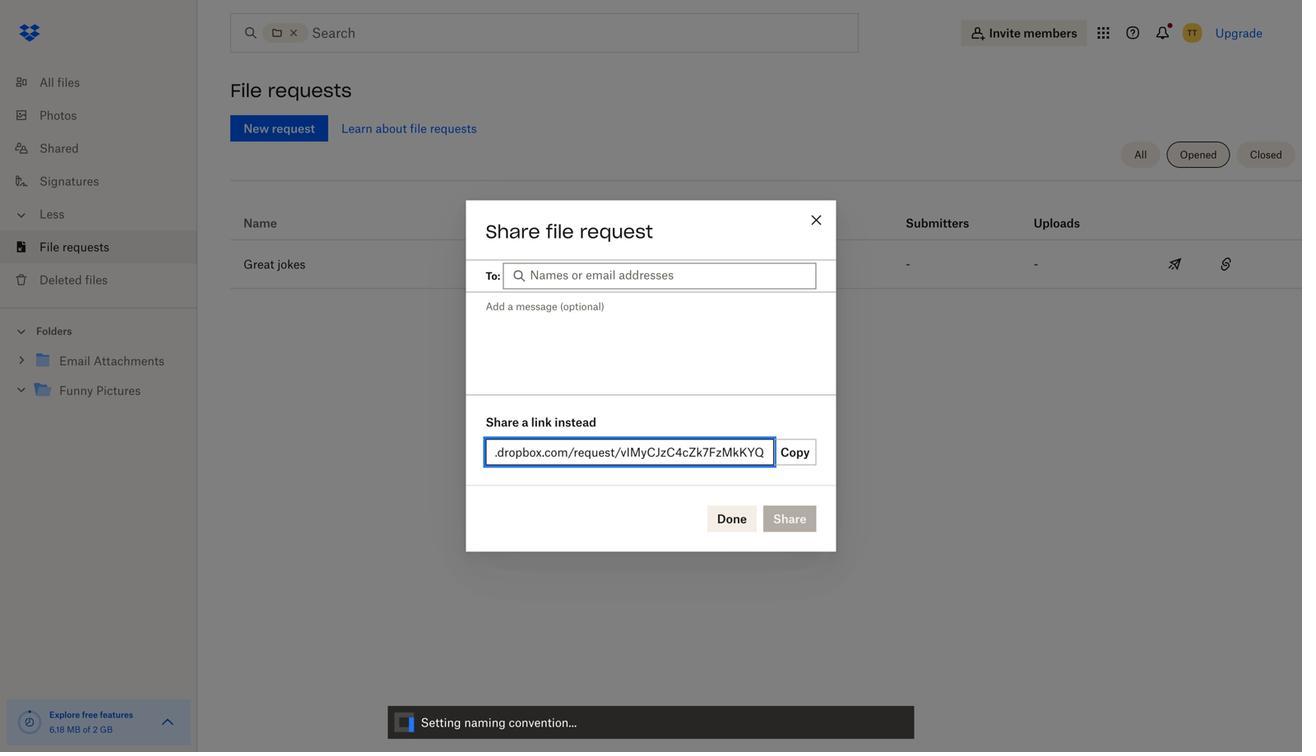 Task type: describe. For each thing, give the bounding box(es) containing it.
gb
[[100, 725, 113, 735]]

funny pictures group
[[0, 343, 198, 418]]

to:
[[486, 270, 501, 282]]

copy
[[781, 445, 810, 459]]

0 vertical spatial file requests
[[230, 79, 352, 102]]

1 - from the left
[[714, 257, 719, 271]]

pictures
[[96, 384, 141, 398]]

all for all files
[[40, 75, 54, 89]]

features
[[100, 710, 133, 720]]

opened
[[1181, 149, 1218, 161]]

shared link
[[13, 132, 198, 165]]

files for deleted files
[[85, 273, 108, 287]]

table containing name
[[230, 187, 1303, 289]]

great jokes
[[244, 257, 306, 271]]

upgrade
[[1216, 26, 1263, 40]]

all files
[[40, 75, 80, 89]]

files for all files
[[57, 75, 80, 89]]

copy button
[[774, 439, 817, 465]]

all files link
[[13, 66, 198, 99]]

deleted files
[[40, 273, 108, 287]]

free
[[82, 710, 98, 720]]

funny
[[59, 384, 93, 398]]

closed
[[1251, 149, 1283, 161]]

all button
[[1122, 142, 1161, 168]]

row containing great jokes
[[230, 240, 1303, 289]]

2 - from the left
[[906, 257, 911, 271]]

3 - from the left
[[1034, 257, 1039, 271]]

funny pictures
[[59, 384, 141, 398]]

signatures
[[40, 174, 99, 188]]

1 vertical spatial requests
[[430, 121, 477, 135]]

signatures link
[[13, 165, 198, 198]]

file requests inside the file requests link
[[40, 240, 109, 254]]

photos
[[40, 108, 77, 122]]

shared
[[40, 141, 79, 155]]

file requests link
[[13, 230, 198, 263]]

learn
[[342, 121, 373, 135]]

instead
[[555, 415, 597, 429]]

requests inside list item
[[62, 240, 109, 254]]



Task type: locate. For each thing, give the bounding box(es) containing it.
naming
[[465, 716, 506, 730]]

done button
[[708, 506, 757, 532]]

share
[[486, 220, 541, 243], [486, 415, 519, 429]]

row
[[230, 187, 1303, 240], [230, 240, 1303, 289]]

12/14/2023
[[522, 257, 587, 271]]

share for share a link instead
[[486, 415, 519, 429]]

2 horizontal spatial -
[[1034, 257, 1039, 271]]

about
[[376, 121, 407, 135]]

photos link
[[13, 99, 198, 132]]

file requests list item
[[0, 230, 198, 263]]

2 share from the top
[[486, 415, 519, 429]]

row containing name
[[230, 187, 1303, 240]]

share a link instead
[[486, 415, 597, 429]]

all inside "button"
[[1135, 149, 1148, 161]]

3 column header from the left
[[1034, 193, 1100, 233]]

1 vertical spatial all
[[1135, 149, 1148, 161]]

requests up deleted files
[[62, 240, 109, 254]]

0 horizontal spatial files
[[57, 75, 80, 89]]

0 horizontal spatial file
[[410, 121, 427, 135]]

share up to:
[[486, 220, 541, 243]]

cell inside row
[[1252, 240, 1303, 288]]

less
[[40, 207, 65, 221]]

2 horizontal spatial column header
[[1034, 193, 1100, 233]]

great
[[244, 257, 274, 271]]

mb
[[67, 725, 81, 735]]

of
[[83, 725, 91, 735]]

0 vertical spatial share
[[486, 220, 541, 243]]

name
[[244, 216, 277, 230]]

done
[[718, 512, 747, 526]]

folders
[[36, 325, 72, 337]]

setting naming convention... alert
[[388, 706, 915, 739]]

0 vertical spatial files
[[57, 75, 80, 89]]

cell
[[1252, 240, 1303, 288]]

setting naming convention...
[[421, 716, 577, 730]]

all up photos at the top left of page
[[40, 75, 54, 89]]

explore free features 6.18 mb of 2 gb
[[49, 710, 133, 735]]

2 column header from the left
[[906, 193, 972, 233]]

1 vertical spatial file
[[40, 240, 59, 254]]

all for all
[[1135, 149, 1148, 161]]

1 vertical spatial file
[[546, 220, 574, 243]]

2 vertical spatial requests
[[62, 240, 109, 254]]

quota usage element
[[16, 710, 43, 736]]

list
[[0, 56, 198, 308]]

1 vertical spatial share
[[486, 415, 519, 429]]

6.18
[[49, 725, 65, 735]]

1 vertical spatial file requests
[[40, 240, 109, 254]]

opened button
[[1168, 142, 1231, 168]]

files down file requests list item
[[85, 273, 108, 287]]

all left opened "button"
[[1135, 149, 1148, 161]]

1 horizontal spatial file requests
[[230, 79, 352, 102]]

a
[[522, 415, 529, 429]]

2 horizontal spatial requests
[[430, 121, 477, 135]]

1 row from the top
[[230, 187, 1303, 240]]

file requests up learn
[[230, 79, 352, 102]]

files
[[57, 75, 80, 89], [85, 273, 108, 287]]

Contact input text field
[[530, 266, 809, 284]]

created button
[[522, 213, 568, 233]]

deleted files link
[[13, 263, 198, 296]]

all inside list
[[40, 75, 54, 89]]

0 vertical spatial all
[[40, 75, 54, 89]]

file up 12/14/2023
[[546, 220, 574, 243]]

share file request
[[486, 220, 654, 243]]

file inside file requests list item
[[40, 240, 59, 254]]

2
[[93, 725, 98, 735]]

created
[[522, 216, 568, 230]]

folders button
[[0, 319, 198, 343]]

1 horizontal spatial files
[[85, 273, 108, 287]]

file
[[230, 79, 262, 102], [40, 240, 59, 254]]

list containing all files
[[0, 56, 198, 308]]

request
[[580, 220, 654, 243]]

upgrade link
[[1216, 26, 1263, 40]]

share file request dialog
[[466, 200, 837, 552]]

1 horizontal spatial file
[[230, 79, 262, 102]]

1 horizontal spatial requests
[[268, 79, 352, 102]]

requests up learn
[[268, 79, 352, 102]]

all
[[40, 75, 54, 89], [1135, 149, 1148, 161]]

copy link image
[[1217, 254, 1237, 274]]

send email image
[[1166, 254, 1186, 274]]

0 horizontal spatial requests
[[62, 240, 109, 254]]

1 share from the top
[[486, 220, 541, 243]]

1 horizontal spatial -
[[906, 257, 911, 271]]

funny pictures link
[[33, 380, 184, 402]]

0 vertical spatial file
[[230, 79, 262, 102]]

0 vertical spatial requests
[[268, 79, 352, 102]]

0 horizontal spatial -
[[714, 257, 719, 271]]

closed button
[[1238, 142, 1296, 168]]

link
[[532, 415, 552, 429]]

share left the a
[[486, 415, 519, 429]]

file
[[410, 121, 427, 135], [546, 220, 574, 243]]

jokes
[[278, 257, 306, 271]]

learn about file requests
[[342, 121, 477, 135]]

0 horizontal spatial file
[[40, 240, 59, 254]]

1 vertical spatial files
[[85, 273, 108, 287]]

less image
[[13, 207, 30, 223]]

share for share file request
[[486, 220, 541, 243]]

deleted
[[40, 273, 82, 287]]

0 horizontal spatial all
[[40, 75, 54, 89]]

file right about
[[410, 121, 427, 135]]

Share a link instead text field
[[496, 443, 764, 461]]

1 horizontal spatial all
[[1135, 149, 1148, 161]]

Add a message (optional) text field
[[466, 293, 837, 392]]

setting
[[421, 716, 461, 730]]

convention...
[[509, 716, 577, 730]]

files up photos at the top left of page
[[57, 75, 80, 89]]

1 horizontal spatial column header
[[906, 193, 972, 233]]

explore
[[49, 710, 80, 720]]

column header
[[714, 193, 813, 233], [906, 193, 972, 233], [1034, 193, 1100, 233]]

requests
[[268, 79, 352, 102], [430, 121, 477, 135], [62, 240, 109, 254]]

0 horizontal spatial column header
[[714, 193, 813, 233]]

2 row from the top
[[230, 240, 1303, 289]]

learn about file requests link
[[342, 121, 477, 135]]

dropbox image
[[13, 16, 46, 49]]

file inside share file request dialog
[[546, 220, 574, 243]]

requests right about
[[430, 121, 477, 135]]

-
[[714, 257, 719, 271], [906, 257, 911, 271], [1034, 257, 1039, 271]]

table
[[230, 187, 1303, 289]]

0 vertical spatial file
[[410, 121, 427, 135]]

file requests
[[230, 79, 352, 102], [40, 240, 109, 254]]

1 horizontal spatial file
[[546, 220, 574, 243]]

file requests up deleted files
[[40, 240, 109, 254]]

1 column header from the left
[[714, 193, 813, 233]]

0 horizontal spatial file requests
[[40, 240, 109, 254]]



Task type: vqa. For each thing, say whether or not it's contained in the screenshot.
FILE REQUESTS
yes



